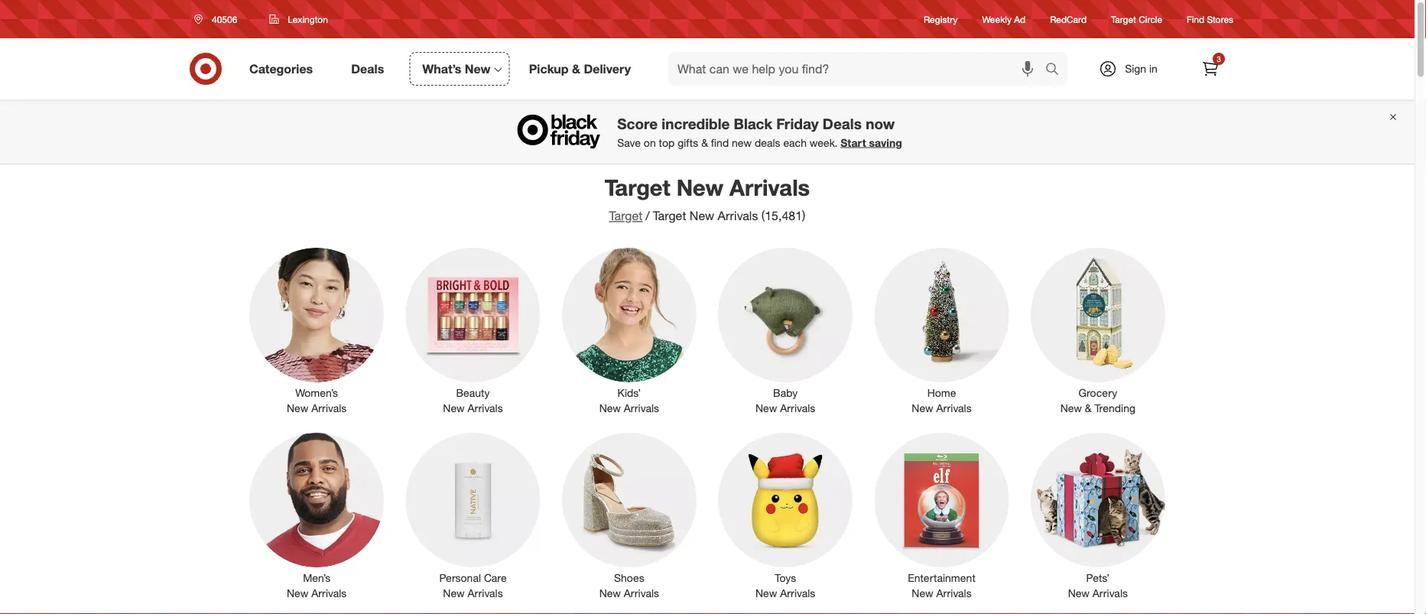 Task type: vqa. For each thing, say whether or not it's contained in the screenshot.
Target link
yes



Task type: describe. For each thing, give the bounding box(es) containing it.
what's new link
[[409, 52, 510, 86]]

toys new arrivals
[[756, 571, 816, 600]]

personal
[[439, 571, 481, 585]]

target up "/"
[[605, 174, 671, 201]]

arrivals for men's
[[311, 587, 347, 600]]

arrivals for women's
[[311, 401, 347, 415]]

top
[[659, 136, 675, 149]]

40506
[[212, 13, 237, 25]]

arrivals for target
[[730, 174, 810, 201]]

categories
[[249, 61, 313, 76]]

beauty new arrivals
[[443, 386, 503, 415]]

arrivals for home
[[936, 401, 972, 415]]

score incredible black friday deals now save on top gifts & find new deals each week. start saving
[[617, 115, 902, 149]]

& inside grocery new & trending
[[1085, 401, 1092, 415]]

deals link
[[338, 52, 403, 86]]

registry
[[924, 13, 958, 25]]

new for pets'
[[1068, 587, 1090, 600]]

grocery
[[1079, 386, 1118, 400]]

on
[[644, 136, 656, 149]]

personal care new arrivals
[[439, 571, 507, 600]]

arrivals for toys
[[780, 587, 816, 600]]

target left 'circle'
[[1111, 13, 1136, 25]]

find stores
[[1187, 13, 1234, 25]]

entertainment
[[908, 571, 976, 585]]

kids' new arrivals
[[599, 386, 659, 415]]

find stores link
[[1187, 13, 1234, 26]]

shoes new arrivals
[[599, 571, 659, 600]]

new for home
[[912, 401, 934, 415]]

new for men's
[[287, 587, 308, 600]]

incredible
[[662, 115, 730, 132]]

saving
[[869, 136, 902, 149]]

pickup
[[529, 61, 569, 76]]

baby
[[773, 386, 798, 400]]

new right "/"
[[690, 208, 714, 223]]

new for toys
[[756, 587, 777, 600]]

sign
[[1125, 62, 1147, 75]]

new for shoes
[[599, 587, 621, 600]]

arrivals left (15,481)
[[718, 208, 758, 223]]

women's
[[295, 386, 338, 400]]

arrivals for kids'
[[624, 401, 659, 415]]

redcard
[[1050, 13, 1087, 25]]

delivery
[[584, 61, 631, 76]]

arrivals inside personal care new arrivals
[[468, 587, 503, 600]]

arrivals for pets'
[[1093, 587, 1128, 600]]

baby new arrivals
[[756, 386, 816, 415]]

grocery new & trending
[[1061, 386, 1136, 415]]

men's new arrivals
[[287, 571, 347, 600]]

gifts
[[678, 136, 698, 149]]

find
[[1187, 13, 1205, 25]]

entertainment new arrivals
[[908, 571, 976, 600]]

new for grocery
[[1061, 401, 1082, 415]]

search
[[1039, 63, 1075, 78]]

now
[[866, 115, 895, 132]]

40506 button
[[184, 5, 253, 33]]

pickup & delivery link
[[516, 52, 650, 86]]

0 vertical spatial &
[[572, 61, 580, 76]]



Task type: locate. For each thing, give the bounding box(es) containing it.
target
[[1111, 13, 1136, 25], [605, 174, 671, 201], [609, 208, 643, 223], [653, 208, 686, 223]]

week.
[[810, 136, 838, 149]]

new inside grocery new & trending
[[1061, 401, 1082, 415]]

trending
[[1095, 401, 1136, 415]]

registry link
[[924, 13, 958, 26]]

/
[[646, 208, 650, 223]]

weekly
[[982, 13, 1012, 25]]

new down pets'
[[1068, 587, 1090, 600]]

friday
[[777, 115, 819, 132]]

new inside personal care new arrivals
[[443, 587, 465, 600]]

what's new
[[422, 61, 491, 76]]

new down personal
[[443, 587, 465, 600]]

lexington button
[[260, 5, 338, 33]]

0 horizontal spatial deals
[[351, 61, 384, 76]]

arrivals inside baby new arrivals
[[780, 401, 816, 415]]

new down the "kids'"
[[599, 401, 621, 415]]

1 horizontal spatial deals
[[823, 115, 862, 132]]

new inside beauty new arrivals
[[443, 401, 465, 415]]

arrivals inside the men's new arrivals
[[311, 587, 347, 600]]

(15,481)
[[762, 208, 806, 223]]

What can we help you find? suggestions appear below search field
[[668, 52, 1049, 86]]

search button
[[1039, 52, 1075, 89]]

arrivals inside women's new arrivals
[[311, 401, 347, 415]]

arrivals down entertainment
[[936, 587, 972, 600]]

arrivals for shoes
[[624, 587, 659, 600]]

arrivals down home
[[936, 401, 972, 415]]

arrivals down 'women's'
[[311, 401, 347, 415]]

new down baby at the bottom of the page
[[756, 401, 777, 415]]

in
[[1149, 62, 1158, 75]]

arrivals down pets'
[[1093, 587, 1128, 600]]

arrivals down the "kids'"
[[624, 401, 659, 415]]

what's
[[422, 61, 462, 76]]

new for what's
[[465, 61, 491, 76]]

redcard link
[[1050, 13, 1087, 26]]

& right pickup
[[572, 61, 580, 76]]

find
[[711, 136, 729, 149]]

arrivals down baby at the bottom of the page
[[780, 401, 816, 415]]

arrivals down beauty
[[468, 401, 503, 415]]

save
[[617, 136, 641, 149]]

weekly ad
[[982, 13, 1026, 25]]

arrivals inside beauty new arrivals
[[468, 401, 503, 415]]

new inside pets' new arrivals
[[1068, 587, 1090, 600]]

new inside toys new arrivals
[[756, 587, 777, 600]]

lexington
[[288, 13, 328, 25]]

women's new arrivals
[[287, 386, 347, 415]]

& down grocery
[[1085, 401, 1092, 415]]

stores
[[1207, 13, 1234, 25]]

target right "/"
[[653, 208, 686, 223]]

weekly ad link
[[982, 13, 1026, 26]]

0 horizontal spatial &
[[572, 61, 580, 76]]

arrivals for beauty
[[468, 401, 503, 415]]

2 vertical spatial &
[[1085, 401, 1092, 415]]

arrivals down shoes
[[624, 587, 659, 600]]

beauty
[[456, 386, 490, 400]]

arrivals inside kids' new arrivals
[[624, 401, 659, 415]]

arrivals inside entertainment new arrivals
[[936, 587, 972, 600]]

3
[[1217, 54, 1221, 63]]

& left find
[[701, 136, 708, 149]]

new down shoes
[[599, 587, 621, 600]]

new down grocery
[[1061, 401, 1082, 415]]

new down home
[[912, 401, 934, 415]]

pets' new arrivals
[[1068, 571, 1128, 600]]

2 horizontal spatial &
[[1085, 401, 1092, 415]]

arrivals up (15,481)
[[730, 174, 810, 201]]

sign in
[[1125, 62, 1158, 75]]

start
[[841, 136, 866, 149]]

home
[[927, 386, 956, 400]]

& inside score incredible black friday deals now save on top gifts & find new deals each week. start saving
[[701, 136, 708, 149]]

new down beauty
[[443, 401, 465, 415]]

1 vertical spatial &
[[701, 136, 708, 149]]

0 vertical spatial deals
[[351, 61, 384, 76]]

arrivals down men's
[[311, 587, 347, 600]]

new for kids'
[[599, 401, 621, 415]]

ad
[[1014, 13, 1026, 25]]

new down "toys"
[[756, 587, 777, 600]]

target left "/"
[[609, 208, 643, 223]]

deals inside deals link
[[351, 61, 384, 76]]

1 vertical spatial deals
[[823, 115, 862, 132]]

new down entertainment
[[912, 587, 934, 600]]

new
[[465, 61, 491, 76], [677, 174, 724, 201], [690, 208, 714, 223], [287, 401, 308, 415], [443, 401, 465, 415], [599, 401, 621, 415], [756, 401, 777, 415], [912, 401, 934, 415], [1061, 401, 1082, 415], [287, 587, 308, 600], [443, 587, 465, 600], [599, 587, 621, 600], [756, 587, 777, 600], [912, 587, 934, 600], [1068, 587, 1090, 600]]

new inside baby new arrivals
[[756, 401, 777, 415]]

arrivals
[[730, 174, 810, 201], [718, 208, 758, 223], [311, 401, 347, 415], [468, 401, 503, 415], [624, 401, 659, 415], [780, 401, 816, 415], [936, 401, 972, 415], [311, 587, 347, 600], [468, 587, 503, 600], [624, 587, 659, 600], [780, 587, 816, 600], [936, 587, 972, 600], [1093, 587, 1128, 600]]

toys
[[775, 571, 796, 585]]

new right what's at the left of page
[[465, 61, 491, 76]]

1 horizontal spatial &
[[701, 136, 708, 149]]

black
[[734, 115, 773, 132]]

new inside kids' new arrivals
[[599, 401, 621, 415]]

new inside entertainment new arrivals
[[912, 587, 934, 600]]

deals
[[755, 136, 781, 149]]

new inside "home new arrivals"
[[912, 401, 934, 415]]

new for entertainment
[[912, 587, 934, 600]]

pets'
[[1086, 571, 1110, 585]]

new for baby
[[756, 401, 777, 415]]

score
[[617, 115, 658, 132]]

deals inside score incredible black friday deals now save on top gifts & find new deals each week. start saving
[[823, 115, 862, 132]]

home new arrivals
[[912, 386, 972, 415]]

new for beauty
[[443, 401, 465, 415]]

arrivals for entertainment
[[936, 587, 972, 600]]

new
[[732, 136, 752, 149]]

target circle link
[[1111, 13, 1163, 26]]

new inside shoes new arrivals
[[599, 587, 621, 600]]

categories link
[[236, 52, 332, 86]]

arrivals inside shoes new arrivals
[[624, 587, 659, 600]]

3 link
[[1194, 52, 1228, 86]]

shoes
[[614, 571, 645, 585]]

sign in link
[[1086, 52, 1182, 86]]

circle
[[1139, 13, 1163, 25]]

&
[[572, 61, 580, 76], [701, 136, 708, 149], [1085, 401, 1092, 415]]

arrivals inside toys new arrivals
[[780, 587, 816, 600]]

target link
[[609, 208, 643, 223]]

target circle
[[1111, 13, 1163, 25]]

new for women's
[[287, 401, 308, 415]]

men's
[[303, 571, 331, 585]]

new inside women's new arrivals
[[287, 401, 308, 415]]

arrivals down "toys"
[[780, 587, 816, 600]]

deals
[[351, 61, 384, 76], [823, 115, 862, 132]]

deals up the start
[[823, 115, 862, 132]]

arrivals inside pets' new arrivals
[[1093, 587, 1128, 600]]

new for target
[[677, 174, 724, 201]]

arrivals down care
[[468, 587, 503, 600]]

new inside the men's new arrivals
[[287, 587, 308, 600]]

new down gifts
[[677, 174, 724, 201]]

each
[[783, 136, 807, 149]]

target new arrivals target / target new arrivals (15,481)
[[605, 174, 810, 223]]

arrivals inside "home new arrivals"
[[936, 401, 972, 415]]

arrivals for baby
[[780, 401, 816, 415]]

new down men's
[[287, 587, 308, 600]]

kids'
[[618, 386, 641, 400]]

pickup & delivery
[[529, 61, 631, 76]]

deals left what's at the left of page
[[351, 61, 384, 76]]

care
[[484, 571, 507, 585]]

new down 'women's'
[[287, 401, 308, 415]]



